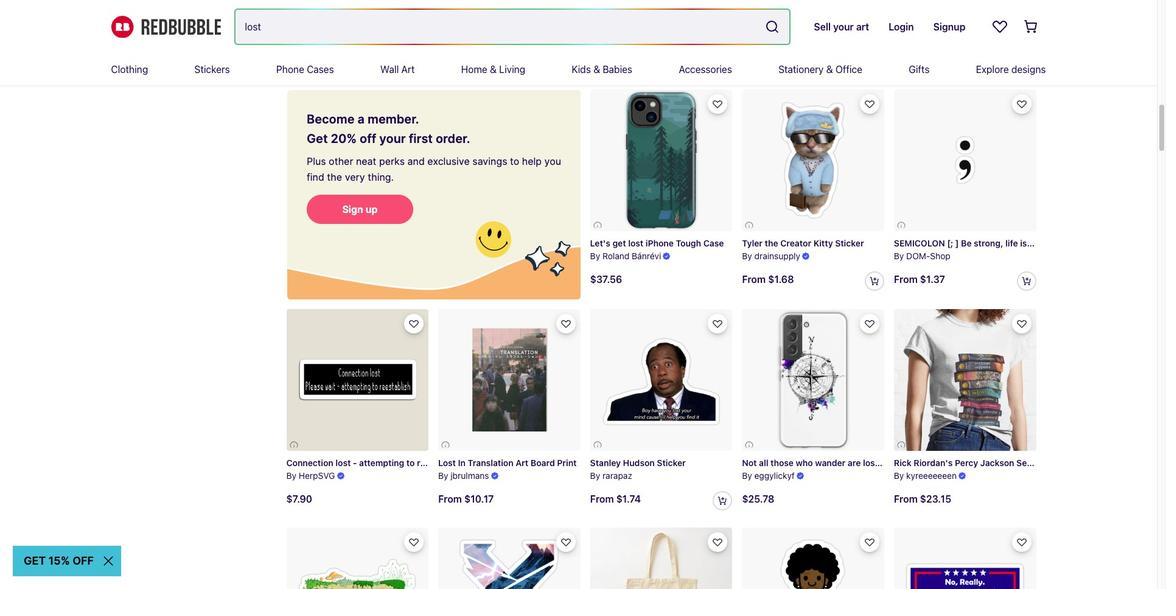 Task type: describe. For each thing, give the bounding box(es) containing it.
by eggylickyf
[[742, 471, 795, 481]]

reestablish
[[417, 458, 463, 468]]

by for by roland bánrévi
[[590, 251, 600, 261]]

cases
[[307, 64, 334, 75]]

office
[[836, 64, 863, 75]]

tyler
[[742, 238, 763, 249]]

1 vertical spatial t-
[[1076, 458, 1085, 468]]

stanley hudson sticker by rarapaz
[[590, 458, 686, 481]]

by dom-shop
[[894, 251, 951, 261]]

$25.78
[[742, 494, 775, 505]]

tyler the creator kitty sticker image
[[742, 89, 884, 232]]

by for by dom-shop
[[894, 251, 904, 261]]

0 horizontal spatial $19.84
[[464, 55, 496, 66]]

bánrévi
[[632, 251, 661, 261]]

miamanza
[[603, 32, 643, 43]]

from left $1.74
[[590, 494, 614, 505]]

who
[[796, 458, 813, 468]]

0 vertical spatial magnet
[[820, 20, 851, 30]]

menu bar containing clothing
[[111, 54, 1046, 85]]

1 horizontal spatial art
[[516, 458, 529, 468]]

by for by strayheartbja
[[742, 32, 752, 43]]

wall
[[380, 64, 399, 75]]

lost in translation art board print
[[438, 458, 577, 468]]

drainsupply
[[755, 251, 800, 261]]

2 horizontal spatial lost
[[863, 458, 878, 468]]

by kyreeeeeeen
[[894, 471, 957, 481]]

tyler the creator kitty sticker
[[742, 238, 864, 249]]

boys
[[762, 20, 782, 30]]

stickers link
[[194, 54, 230, 85]]

home & living
[[461, 64, 525, 75]]

$37.56
[[590, 274, 622, 285]]

0 horizontal spatial $1.68
[[616, 55, 642, 66]]

stationery & office link
[[779, 54, 863, 85]]

1 vertical spatial classic
[[1045, 458, 1074, 468]]

by herpsvg
[[286, 471, 335, 481]]

by for by eggylickyf
[[742, 471, 752, 481]]

tough
[[676, 238, 701, 249]]

gifts
[[909, 64, 930, 75]]

accessories link
[[679, 54, 732, 85]]

by for by henrybennett
[[286, 32, 296, 43]]

rarapaz
[[603, 471, 632, 481]]

0 vertical spatial sticker
[[835, 238, 864, 249]]

are
[[848, 458, 861, 468]]

modal overlay box frame element
[[286, 89, 581, 299]]

connection lost - attempting to reestablish magnet image
[[286, 309, 429, 451]]

gifts link
[[909, 54, 930, 85]]

dom-
[[906, 251, 930, 261]]

by inside the stanley hudson sticker by rarapaz
[[590, 471, 600, 481]]

by for by citrea
[[438, 32, 448, 43]]

-
[[353, 458, 357, 468]]

0 vertical spatial shirt
[[994, 20, 1014, 30]]

galaxy
[[921, 458, 949, 468]]

torpidnagware
[[906, 32, 966, 43]]

noodles
[[784, 20, 818, 30]]

not all those who wander are lost samsung galaxy soft case
[[742, 458, 991, 468]]

from $23.15 for riordan's
[[894, 494, 952, 505]]

creator
[[781, 238, 812, 249]]

& for office
[[826, 64, 833, 75]]

1 vertical spatial case
[[970, 458, 991, 468]]

kyreeeeeeen
[[906, 471, 957, 481]]

from down the dom-
[[894, 274, 918, 285]]

henrybennett
[[299, 32, 352, 43]]

by for by herpsvg
[[286, 471, 296, 481]]

stickers
[[194, 64, 230, 75]]

lost for strayheartbja
[[742, 20, 760, 30]]

0 horizontal spatial art
[[401, 64, 415, 75]]

by strayheartbja
[[742, 32, 806, 43]]

rick riordan's percy jackson series classic t-shirt
[[894, 458, 1105, 468]]

accessories
[[679, 64, 732, 75]]

living
[[499, 64, 525, 75]]

kids & babies link
[[572, 54, 632, 85]]

from down by kyreeeeeeen on the bottom of the page
[[894, 494, 918, 505]]

explore
[[976, 64, 1009, 75]]

sticker inside the stanley hudson sticker by rarapaz
[[657, 458, 686, 468]]

0 horizontal spatial lost
[[336, 458, 351, 468]]

by for by torpidnagware
[[894, 32, 904, 43]]

phone
[[276, 64, 304, 75]]

$23.15 for riordan's
[[920, 494, 952, 505]]

by roland bánrévi
[[590, 251, 661, 261]]

lost in translation art board print image
[[438, 309, 581, 451]]

wall art link
[[380, 54, 415, 85]]

from down by torpidnagware in the top right of the page
[[894, 55, 918, 66]]

rick riordan's percy jackson series classic t-shirt image
[[894, 309, 1036, 451]]

the
[[765, 238, 778, 249]]

explore designs link
[[976, 54, 1046, 85]]

1 vertical spatial from $1.68
[[742, 274, 794, 285]]

from down by drainsupply
[[742, 274, 766, 285]]

semicolon [; ] be strong, life is beautiful! fear lost love depression sadness pain panic loss new beginning sticker image
[[894, 89, 1036, 232]]

by drainsupply
[[742, 251, 800, 261]]

percy
[[955, 458, 978, 468]]

0 vertical spatial t-
[[986, 20, 994, 30]]

from $1.37
[[894, 274, 945, 285]]



Task type: locate. For each thing, give the bounding box(es) containing it.
1 horizontal spatial case
[[970, 458, 991, 468]]

translation
[[468, 458, 514, 468]]

herpsvg
[[299, 471, 335, 481]]

kids & babies
[[572, 64, 632, 75]]

menu bar
[[111, 54, 1046, 85]]

by down stanley
[[590, 471, 600, 481]]

stationery
[[779, 64, 824, 75]]

roland
[[603, 251, 630, 261]]

1 vertical spatial magnet
[[465, 458, 496, 468]]

lost for jbrulmans
[[438, 458, 456, 468]]

home & living link
[[461, 54, 525, 85]]

1 horizontal spatial lost
[[742, 20, 760, 30]]

0 horizontal spatial magnet
[[465, 458, 496, 468]]

stationery & office
[[779, 64, 863, 75]]

0 horizontal spatial case
[[703, 238, 724, 249]]

classic
[[954, 20, 983, 30], [1045, 458, 1074, 468]]

by
[[286, 32, 296, 43], [438, 32, 448, 43], [742, 32, 752, 43], [590, 32, 600, 43], [894, 32, 904, 43], [742, 251, 752, 261], [590, 251, 600, 261], [894, 251, 904, 261], [286, 471, 296, 481], [438, 471, 448, 481], [742, 471, 752, 481], [590, 471, 600, 481], [894, 471, 904, 481]]

lost right are
[[863, 458, 878, 468]]

1 horizontal spatial $1.68
[[768, 274, 794, 285]]

1 vertical spatial $1.68
[[768, 274, 794, 285]]

0 vertical spatial art
[[401, 64, 415, 75]]

classic right lucifer
[[954, 20, 983, 30]]

by for by miamanza
[[590, 32, 600, 43]]

1 horizontal spatial from $19.84
[[894, 55, 952, 66]]

1 horizontal spatial sticker
[[835, 238, 864, 249]]

sticker right the kitty
[[835, 238, 864, 249]]

0 vertical spatial from $1.68
[[590, 55, 642, 66]]

1 & from the left
[[490, 64, 497, 75]]

1 horizontal spatial $23.15
[[920, 494, 952, 505]]

2 horizontal spatial &
[[826, 64, 833, 75]]

by jbrulmans
[[438, 471, 489, 481]]

None field
[[235, 10, 790, 44]]

lucifer
[[923, 20, 952, 30]]

0 vertical spatial case
[[703, 238, 724, 249]]

from $19.84 down citrea
[[438, 55, 496, 66]]

Search term search field
[[235, 10, 761, 44]]

0 horizontal spatial t-
[[986, 20, 994, 30]]

t- right "series"
[[1076, 458, 1085, 468]]

art left board
[[516, 458, 529, 468]]

lost up by roland bánrévi
[[628, 238, 644, 249]]

attempting
[[359, 458, 404, 468]]

by left miamanza
[[590, 32, 600, 43]]

$7.90
[[286, 494, 312, 505]]

samsung
[[881, 458, 919, 468]]

& right "kids"
[[594, 64, 600, 75]]

eggylickyf
[[755, 471, 795, 481]]

art
[[401, 64, 415, 75], [516, 458, 529, 468]]

from $19.84 down by torpidnagware in the top right of the page
[[894, 55, 952, 66]]

$19.84 down torpidnagware
[[920, 55, 952, 66]]

shop
[[930, 251, 951, 261]]

in
[[458, 458, 466, 468]]

board
[[531, 458, 555, 468]]

1 horizontal spatial &
[[594, 64, 600, 75]]

art right wall
[[401, 64, 415, 75]]

kids
[[572, 64, 591, 75]]

& for babies
[[594, 64, 600, 75]]

$23.15 down the kyreeeeeeen
[[920, 494, 952, 505]]

magnet right noodles
[[820, 20, 851, 30]]

1 horizontal spatial lost
[[628, 238, 644, 249]]

$1.68 down drainsupply
[[768, 274, 794, 285]]

& left office
[[826, 64, 833, 75]]

wander
[[815, 458, 846, 468]]

1 vertical spatial sticker
[[657, 458, 686, 468]]

lost boys noodles  magnet
[[742, 20, 851, 30]]

0 horizontal spatial from $1.68
[[590, 55, 642, 66]]

by left citrea
[[438, 32, 448, 43]]

designs
[[1012, 64, 1046, 75]]

1 vertical spatial shirt
[[1085, 458, 1105, 468]]

iphone
[[646, 238, 674, 249]]

print
[[557, 458, 577, 468]]

stanley hudson sticker image
[[590, 309, 732, 451]]

explore designs
[[976, 64, 1046, 75]]

0 vertical spatial $23.15
[[312, 55, 344, 66]]

2 & from the left
[[594, 64, 600, 75]]

by down let's
[[590, 251, 600, 261]]

by henrybennett
[[286, 32, 352, 43]]

from $23.15 down by kyreeeeeeen on the bottom of the page
[[894, 494, 952, 505]]

soft
[[951, 458, 968, 468]]

by for by jbrulmans
[[438, 471, 448, 481]]

riordan's
[[914, 458, 953, 468]]

all
[[759, 458, 769, 468]]

0 horizontal spatial lost
[[438, 458, 456, 468]]

1 horizontal spatial t-
[[1076, 458, 1085, 468]]

$1.74
[[616, 494, 641, 505]]

to
[[407, 458, 415, 468]]

lost
[[628, 238, 644, 249], [336, 458, 351, 468], [863, 458, 878, 468]]

lost left - in the left of the page
[[336, 458, 351, 468]]

1 horizontal spatial shirt
[[1085, 458, 1105, 468]]

magnet up jbrulmans
[[465, 458, 496, 468]]

strayheartbja
[[755, 32, 806, 43]]

0 horizontal spatial classic
[[954, 20, 983, 30]]

1 horizontal spatial from $23.15
[[894, 494, 952, 505]]

let's get lost iphone tough case
[[590, 238, 724, 249]]

not all those who wander are lost samsung galaxy soft case image
[[742, 309, 884, 451]]

by miamanza
[[590, 32, 643, 43]]

from $1.68 down by miamanza
[[590, 55, 642, 66]]

by down connection on the left of page
[[286, 471, 296, 481]]

from down by jbrulmans
[[438, 494, 462, 505]]

& left living
[[490, 64, 497, 75]]

by up 'phone'
[[286, 32, 296, 43]]

by down reestablish
[[438, 471, 448, 481]]

phone cases
[[276, 64, 334, 75]]

$23.15 for henrybennett
[[312, 55, 344, 66]]

lost
[[742, 20, 760, 30], [438, 458, 456, 468]]

series
[[1017, 458, 1042, 468]]

from down by miamanza
[[590, 55, 614, 66]]

$1.68 down miamanza
[[616, 55, 642, 66]]

by down samsung on the bottom of page
[[894, 471, 904, 481]]

1 horizontal spatial $19.84
[[920, 55, 952, 66]]

0 vertical spatial classic
[[954, 20, 983, 30]]

by down dore's
[[894, 32, 904, 43]]

sticker right hudson
[[657, 458, 686, 468]]

by torpidnagware
[[894, 32, 966, 43]]

kitty
[[814, 238, 833, 249]]

lost left in
[[438, 458, 456, 468]]

by for by kyreeeeeeen
[[894, 471, 904, 481]]

1 vertical spatial $23.15
[[920, 494, 952, 505]]

dore's
[[894, 20, 921, 30]]

1 horizontal spatial classic
[[1045, 458, 1074, 468]]

0 horizontal spatial from $19.84
[[438, 55, 496, 66]]

by left 'strayheartbja'
[[742, 32, 752, 43]]

from down by henrybennett
[[286, 55, 310, 66]]

stanley
[[590, 458, 621, 468]]

case right 'tough'
[[703, 238, 724, 249]]

$23.15 down henrybennett
[[312, 55, 344, 66]]

jbrulmans
[[451, 471, 489, 481]]

let's get lost iphone tough case image
[[590, 89, 732, 232]]

1 horizontal spatial from $1.68
[[742, 274, 794, 285]]

from $23.15 for henrybennett
[[286, 55, 344, 66]]

$19.84 down citrea
[[464, 55, 496, 66]]

get
[[613, 238, 626, 249]]

hudson
[[623, 458, 655, 468]]

no really he lost & you're in a cult sticker image
[[894, 528, 1036, 589]]

from down by citrea
[[438, 55, 462, 66]]

not
[[742, 458, 757, 468]]

$23.15
[[312, 55, 344, 66], [920, 494, 952, 505]]

0 horizontal spatial sticker
[[657, 458, 686, 468]]

3 & from the left
[[826, 64, 833, 75]]

those
[[771, 458, 794, 468]]

case
[[703, 238, 724, 249], [970, 458, 991, 468]]

1 vertical spatial lost
[[438, 458, 456, 468]]

1 horizontal spatial magnet
[[820, 20, 851, 30]]

clothing link
[[111, 54, 148, 85]]

let's
[[590, 238, 610, 249]]

connection lost - attempting to reestablish magnet
[[286, 458, 496, 468]]

rick
[[894, 458, 912, 468]]

t- up explore
[[986, 20, 994, 30]]

&
[[490, 64, 497, 75], [594, 64, 600, 75], [826, 64, 833, 75]]

jackson
[[981, 458, 1014, 468]]

0 vertical spatial from $23.15
[[286, 55, 344, 66]]

0 horizontal spatial $23.15
[[312, 55, 344, 66]]

1 vertical spatial from $23.15
[[894, 494, 952, 505]]

clothing
[[111, 64, 148, 75]]

from $23.15 down by henrybennett
[[286, 55, 344, 66]]

classic right "series"
[[1045, 458, 1074, 468]]

from $1.74
[[590, 494, 641, 505]]

connection
[[286, 458, 333, 468]]

babies
[[603, 64, 632, 75]]

sticker
[[835, 238, 864, 249], [657, 458, 686, 468]]

0 vertical spatial $1.68
[[616, 55, 642, 66]]

$19.84
[[464, 55, 496, 66], [920, 55, 952, 66]]

redbubble logo image
[[111, 16, 221, 38]]

from $10.17
[[438, 494, 494, 505]]

& for living
[[490, 64, 497, 75]]

1 vertical spatial art
[[516, 458, 529, 468]]

0 horizontal spatial from $23.15
[[286, 55, 344, 66]]

lost left boys at the right top of page
[[742, 20, 760, 30]]

from $1.68 down by drainsupply
[[742, 274, 794, 285]]

0 horizontal spatial &
[[490, 64, 497, 75]]

by for by drainsupply
[[742, 251, 752, 261]]

case right the soft
[[970, 458, 991, 468]]

$1.68
[[616, 55, 642, 66], [768, 274, 794, 285]]

by down tyler
[[742, 251, 752, 261]]

by down not
[[742, 471, 752, 481]]

0 horizontal spatial shirt
[[994, 20, 1014, 30]]

by left the dom-
[[894, 251, 904, 261]]

0 vertical spatial lost
[[742, 20, 760, 30]]

citrea
[[451, 32, 473, 43]]

wall art
[[380, 64, 415, 75]]

$10.17
[[464, 494, 494, 505]]

$1.37
[[920, 274, 945, 285]]

by citrea
[[438, 32, 473, 43]]

home
[[461, 64, 487, 75]]



Task type: vqa. For each thing, say whether or not it's contained in the screenshot.
By Roland Bánrévi at the top right of the page
yes



